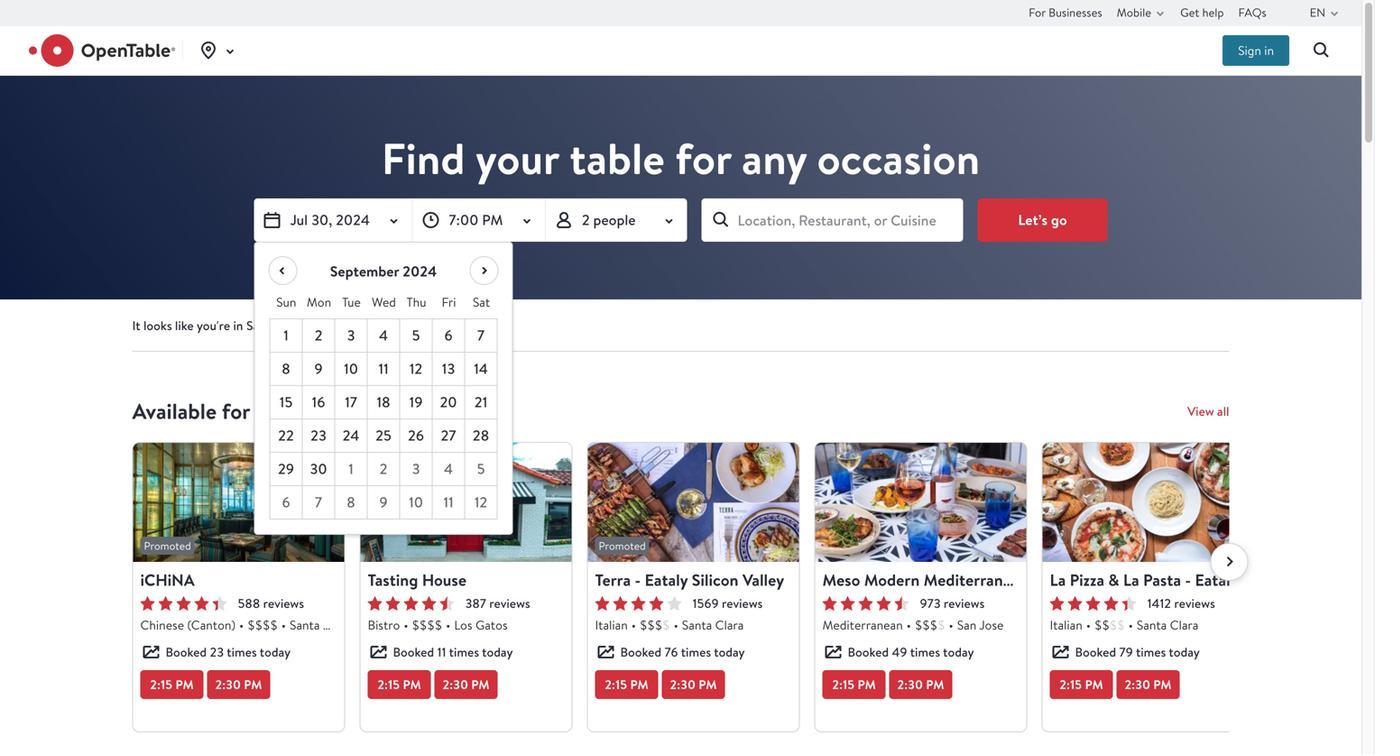 Task type: describe. For each thing, give the bounding box(es) containing it.
21 button
[[465, 386, 498, 420]]

let's go button
[[978, 198, 1108, 242]]

looks
[[143, 317, 172, 334]]

promoted for terra - eataly silicon valley
[[599, 539, 646, 553]]

go
[[1051, 210, 1067, 229]]

times for terra - eataly silicon valley
[[681, 644, 711, 661]]

booked 79 times today
[[1075, 644, 1200, 661]]

la pizza & la pasta - eataly silicon valley
[[1050, 569, 1334, 591]]

italian for la
[[1050, 617, 1082, 633]]

30 button
[[303, 453, 335, 486]]

gatos
[[475, 617, 508, 633]]

1569
[[692, 595, 719, 612]]

wed
[[372, 294, 396, 310]]

reviews for terra
[[722, 595, 763, 612]]

times for ichina
[[227, 644, 257, 661]]

2:15 pm for la pizza & la pasta - eataly silicon valley
[[1059, 676, 1103, 693]]

2:30 for meso modern mediterranean
[[897, 676, 923, 693]]

santa for ichina
[[290, 617, 320, 633]]

en
[[1310, 5, 1325, 20]]

26 button
[[400, 420, 433, 453]]

29 button
[[270, 453, 303, 486]]

$$$$ for tasting house
[[412, 617, 442, 633]]

terra - eataly silicon valley
[[595, 569, 784, 591]]

today for la
[[1169, 644, 1200, 661]]

2 vertical spatial 2
[[379, 459, 387, 479]]

santa clara for la pizza & la pasta - eataly silicon valley
[[1137, 617, 1198, 633]]

2:30 for tasting house
[[442, 676, 468, 693]]

0 horizontal spatial 10
[[344, 359, 358, 378]]

1 vertical spatial for
[[222, 397, 250, 426]]

&
[[1108, 569, 1119, 591]]

19 button
[[400, 386, 433, 420]]

1 horizontal spatial 9 button
[[368, 486, 400, 520]]

2 $$ from the left
[[1110, 617, 1125, 633]]

0 horizontal spatial 2
[[315, 326, 322, 345]]

people
[[593, 210, 636, 230]]

1412
[[1147, 595, 1171, 612]]

2:15 pm link for terra - eataly silicon valley
[[595, 670, 658, 699]]

2:30 pm for tasting house
[[442, 676, 490, 693]]

23 inside 23 button
[[310, 426, 327, 445]]

$ for eataly
[[662, 617, 670, 633]]

1 vertical spatial 9
[[379, 493, 388, 512]]

1 vertical spatial in
[[233, 317, 243, 334]]

1 horizontal spatial 10 button
[[400, 486, 433, 520]]

0 horizontal spatial san
[[246, 317, 266, 334]]

ichina
[[140, 569, 195, 591]]

you're
[[197, 317, 230, 334]]

0 horizontal spatial 1
[[283, 326, 289, 345]]

booked 11 times today
[[393, 644, 513, 661]]

27 button
[[433, 420, 465, 453]]

1 vertical spatial san
[[957, 617, 977, 633]]

reviews for tasting
[[489, 595, 530, 612]]

2:30 pm for ichina
[[215, 676, 262, 693]]

2:30 pm link for ichina
[[207, 670, 270, 699]]

promoted for ichina
[[144, 539, 191, 553]]

tue
[[342, 294, 361, 310]]

september 2024
[[330, 262, 437, 281]]

today for meso
[[943, 644, 974, 661]]

2:30 pm for terra - eataly silicon valley
[[670, 676, 717, 693]]

view
[[1187, 403, 1214, 420]]

find
[[382, 129, 465, 188]]

0 horizontal spatial 23
[[210, 644, 224, 661]]

2:15 for la pizza & la pasta - eataly silicon valley
[[1059, 676, 1082, 693]]

september 2024 grid
[[269, 286, 498, 520]]

0 horizontal spatial 10 button
[[335, 353, 368, 386]]

2 eataly from the left
[[1195, 569, 1238, 591]]

0 horizontal spatial 6 button
[[270, 486, 303, 520]]

Please input a Location, Restaurant or Cuisine field
[[701, 198, 963, 242]]

0 vertical spatial 11
[[378, 359, 389, 378]]

2:30 for la pizza & la pasta - eataly silicon valley
[[1125, 676, 1150, 693]]

0 horizontal spatial 3
[[347, 326, 355, 345]]

20
[[440, 392, 457, 412]]

jul
[[290, 210, 308, 230]]

santa clara for terra - eataly silicon valley
[[682, 617, 744, 633]]

4.3 stars image
[[140, 596, 227, 611]]

a photo of meso modern mediterranean restaurant image
[[815, 443, 1026, 562]]

1 horizontal spatial 5
[[477, 459, 485, 479]]

0 vertical spatial 12
[[409, 359, 422, 378]]

let's go
[[1018, 210, 1067, 229]]

booked for terra - eataly silicon valley
[[620, 644, 661, 661]]

search icon image
[[1311, 40, 1333, 61]]

thu
[[406, 294, 426, 310]]

get for get help
[[1180, 5, 1199, 20]]

8 for bottom 8 button
[[347, 493, 355, 512]]

0 horizontal spatial mediterranean
[[822, 617, 903, 633]]

clara for ichina
[[323, 617, 351, 633]]

2 people
[[582, 210, 636, 230]]

21
[[474, 392, 487, 412]]

for
[[1029, 5, 1046, 20]]

faqs button
[[1238, 0, 1266, 25]]

1 horizontal spatial 3 button
[[400, 453, 433, 486]]

1 vertical spatial 8 button
[[335, 486, 368, 520]]

2:30 pm link for la pizza & la pasta - eataly silicon valley
[[1117, 670, 1180, 699]]

25 button
[[368, 420, 400, 453]]

san jose
[[957, 617, 1004, 633]]

49
[[892, 644, 907, 661]]

sign in
[[1238, 42, 1274, 59]]

santa for terra - eataly silicon valley
[[682, 617, 712, 633]]

2 vertical spatial 11
[[437, 644, 446, 661]]

1 horizontal spatial 2024
[[403, 262, 437, 281]]

25
[[375, 426, 392, 445]]

2:30 for ichina
[[215, 676, 241, 693]]

588 reviews
[[238, 595, 304, 612]]

correct?
[[323, 317, 370, 334]]

2:15 for ichina
[[150, 676, 172, 693]]

0 vertical spatial 9 button
[[303, 353, 335, 386]]

8 for top 8 button
[[282, 359, 290, 378]]

0 horizontal spatial 2 button
[[303, 319, 335, 353]]

house
[[422, 569, 466, 591]]

times for meso modern mediterranean
[[910, 644, 940, 661]]

your
[[475, 129, 559, 188]]

$$$ for mediterranean
[[915, 617, 938, 633]]

en button
[[1310, 0, 1345, 25]]

22 button
[[270, 420, 303, 453]]

thursday element
[[400, 286, 433, 319]]

in inside button
[[1264, 42, 1274, 59]]

1 horizontal spatial 3
[[412, 459, 420, 479]]

monday element
[[303, 286, 335, 319]]

meso modern mediterranean
[[822, 569, 1028, 591]]

7:00
[[449, 210, 479, 229]]

1 vertical spatial 4 button
[[433, 453, 465, 486]]

7 for the top 7 button
[[477, 326, 485, 345]]

tasting
[[368, 569, 418, 591]]

0 vertical spatial 7 button
[[465, 319, 498, 353]]

1 horizontal spatial 6 button
[[433, 319, 465, 353]]

for businesses button
[[1029, 0, 1102, 25]]

2:15 pm link for ichina
[[140, 670, 203, 699]]

times for tasting house
[[449, 644, 479, 661]]

387 reviews
[[465, 595, 530, 612]]

588
[[238, 595, 260, 612]]

2:15 pm for terra - eataly silicon valley
[[605, 676, 648, 693]]

2 valley from the left
[[1293, 569, 1334, 591]]

27
[[441, 426, 456, 445]]

24
[[343, 426, 359, 445]]

a photo of tasting house restaurant image
[[360, 443, 572, 562]]

get current location button
[[377, 315, 513, 337]]

1 horizontal spatial 2 button
[[368, 453, 400, 486]]

jose
[[979, 617, 1004, 633]]

1 vertical spatial 12
[[474, 493, 487, 512]]

0 vertical spatial 8 button
[[270, 353, 303, 386]]

1 horizontal spatial 11 button
[[433, 486, 465, 520]]

wednesday element
[[368, 286, 400, 319]]

booked 23 times today
[[166, 644, 291, 661]]

los gatos
[[454, 617, 508, 633]]

20 button
[[433, 386, 465, 420]]

current
[[425, 317, 466, 334]]

973 reviews
[[920, 595, 985, 612]]

1 today from the left
[[260, 644, 291, 661]]

let's
[[1018, 210, 1048, 229]]

available for lunch now
[[132, 397, 351, 426]]

1 vertical spatial 11
[[443, 493, 454, 512]]

booked 76 times today
[[620, 644, 745, 661]]

23 button
[[303, 420, 335, 453]]

like
[[175, 317, 194, 334]]

2:30 pm link for tasting house
[[434, 670, 498, 699]]

1 vertical spatial 7 button
[[303, 486, 335, 520]]

19
[[409, 392, 423, 412]]

0 horizontal spatial 12 button
[[400, 353, 433, 386]]

1 horizontal spatial 10
[[409, 493, 423, 512]]

2:30 pm for la pizza & la pasta - eataly silicon valley
[[1125, 676, 1172, 693]]

booked for tasting house
[[393, 644, 434, 661]]

973
[[920, 595, 941, 612]]

2 la from the left
[[1123, 569, 1139, 591]]

29
[[278, 459, 294, 479]]

available
[[132, 397, 217, 426]]

businesses
[[1049, 5, 1102, 20]]

today for terra
[[714, 644, 745, 661]]

2 - from the left
[[1185, 569, 1191, 591]]

get help button
[[1180, 0, 1224, 25]]

booked for ichina
[[166, 644, 207, 661]]

6 for "6" button to the left
[[282, 493, 290, 512]]

22
[[278, 426, 294, 445]]



Task type: vqa. For each thing, say whether or not it's contained in the screenshot.
middle group
no



Task type: locate. For each thing, give the bounding box(es) containing it.
0 horizontal spatial santa clara
[[290, 617, 351, 633]]

0 vertical spatial mediterranean
[[924, 569, 1028, 591]]

1 horizontal spatial 8 button
[[335, 486, 368, 520]]

5 button down thursday element
[[400, 319, 433, 353]]

santa for la pizza & la pasta - eataly silicon valley
[[1137, 617, 1167, 633]]

0 horizontal spatial 7 button
[[303, 486, 335, 520]]

5 reviews from the left
[[1174, 595, 1215, 612]]

get left help
[[1180, 5, 1199, 20]]

1 button right 30
[[335, 453, 368, 486]]

4 down wednesday element
[[379, 326, 388, 345]]

0 vertical spatial 1
[[283, 326, 289, 345]]

$$$ down 973
[[915, 617, 938, 633]]

booked
[[166, 644, 207, 661], [393, 644, 434, 661], [620, 644, 661, 661], [848, 644, 889, 661], [1075, 644, 1116, 661]]

2 clara from the left
[[715, 617, 744, 633]]

1 vertical spatial 2 button
[[368, 453, 400, 486]]

8 up 15
[[282, 359, 290, 378]]

3 2:30 from the left
[[670, 676, 696, 693]]

1 horizontal spatial italian
[[1050, 617, 1082, 633]]

times for la pizza & la pasta - eataly silicon valley
[[1136, 644, 1166, 661]]

2:30 pm down booked 11 times today on the left
[[442, 676, 490, 693]]

8 button
[[270, 353, 303, 386], [335, 486, 368, 520]]

table
[[569, 129, 665, 188]]

9 button down 25 button
[[368, 486, 400, 520]]

$$$$ down 588 reviews
[[247, 617, 278, 633]]

30
[[310, 459, 327, 479]]

1 2:30 from the left
[[215, 676, 241, 693]]

times right 79
[[1136, 644, 1166, 661]]

italian down 4.1 stars image
[[595, 617, 628, 633]]

0 horizontal spatial eataly
[[645, 569, 688, 591]]

5 2:30 pm link from the left
[[1117, 670, 1180, 699]]

booked left 79
[[1075, 644, 1116, 661]]

eataly up 4.1 stars image
[[645, 569, 688, 591]]

mobile button
[[1117, 0, 1171, 25]]

2 $$$$ from the left
[[412, 617, 442, 633]]

1 vertical spatial 9 button
[[368, 486, 400, 520]]

4.2 stars image
[[1050, 596, 1136, 611]]

0 vertical spatial 6 button
[[433, 319, 465, 353]]

chinese
[[140, 617, 184, 633]]

11 button down 27 button
[[433, 486, 465, 520]]

2:15 pm down bistro
[[377, 676, 421, 693]]

1 vertical spatial 2024
[[403, 262, 437, 281]]

jose.
[[269, 317, 296, 334]]

a photo of terra - eataly silicon valley restaurant image
[[588, 443, 799, 562]]

5 times from the left
[[1136, 644, 1166, 661]]

23 right 22 'button'
[[310, 426, 327, 445]]

7 for bottom 7 button
[[315, 493, 322, 512]]

12 button down 28 button
[[465, 486, 498, 520]]

9 button up the 16 at the left bottom of page
[[303, 353, 335, 386]]

la left pizza
[[1050, 569, 1066, 591]]

4 2:15 pm from the left
[[832, 676, 876, 693]]

$$ $$
[[1094, 617, 1125, 633]]

2 times from the left
[[449, 644, 479, 661]]

2:15 down booked 49 times today
[[832, 676, 855, 693]]

2:30 pm down booked 49 times today
[[897, 676, 944, 693]]

2:30 pm link for terra - eataly silicon valley
[[662, 670, 725, 699]]

13
[[442, 359, 455, 378]]

0 horizontal spatial santa
[[290, 617, 320, 633]]

2:15 for terra - eataly silicon valley
[[605, 676, 627, 693]]

4.5 stars image down meso
[[822, 596, 909, 611]]

terra
[[595, 569, 631, 591]]

1 2:15 pm from the left
[[150, 676, 194, 693]]

0 vertical spatial for
[[675, 129, 731, 188]]

1 horizontal spatial santa clara
[[682, 617, 744, 633]]

2024
[[336, 210, 370, 230], [403, 262, 437, 281]]

23 down (canton)
[[210, 644, 224, 661]]

0 vertical spatial 5 button
[[400, 319, 433, 353]]

2:30 pm link down booked 49 times today
[[889, 670, 952, 699]]

3 today from the left
[[714, 644, 745, 661]]

2 2:30 pm from the left
[[442, 676, 490, 693]]

15 button
[[270, 386, 303, 420]]

1 horizontal spatial silicon
[[1242, 569, 1289, 591]]

0 horizontal spatial for
[[222, 397, 250, 426]]

$ up 76
[[662, 617, 670, 633]]

get inside get current location button
[[402, 317, 422, 334]]

jul 30, 2024
[[290, 210, 370, 230]]

1 2:15 pm link from the left
[[140, 670, 203, 699]]

sunday element
[[270, 286, 303, 319]]

1 santa clara from the left
[[290, 617, 351, 633]]

2 booked from the left
[[393, 644, 434, 661]]

2:15 pm for tasting house
[[377, 676, 421, 693]]

28
[[473, 426, 489, 445]]

2 left people
[[582, 210, 590, 230]]

9
[[314, 359, 323, 378], [379, 493, 388, 512]]

promoted up ichina at the bottom left of page
[[144, 539, 191, 553]]

0 horizontal spatial 5 button
[[400, 319, 433, 353]]

september
[[330, 262, 399, 281]]

4 times from the left
[[910, 644, 940, 661]]

1 left not
[[283, 326, 289, 345]]

clara down 1412 reviews
[[1170, 617, 1198, 633]]

2 2:30 from the left
[[442, 676, 468, 693]]

eataly up 1412 reviews
[[1195, 569, 1238, 591]]

get help
[[1180, 5, 1224, 20]]

any
[[742, 129, 807, 188]]

2:15 pm link down "booked 76 times today"
[[595, 670, 658, 699]]

17 button
[[335, 386, 368, 420]]

2:30 down booked 23 times today
[[215, 676, 241, 693]]

1 horizontal spatial 5 button
[[465, 453, 498, 486]]

5 button down 28
[[465, 453, 498, 486]]

2 santa from the left
[[682, 617, 712, 633]]

1 horizontal spatial for
[[675, 129, 731, 188]]

4.5 stars image for meso
[[822, 596, 909, 611]]

-
[[635, 569, 641, 591], [1185, 569, 1191, 591]]

2:30 pm link down booked 23 times today
[[207, 670, 270, 699]]

santa clara down 1412
[[1137, 617, 1198, 633]]

tuesday element
[[335, 286, 368, 319]]

4 2:15 from the left
[[832, 676, 855, 693]]

la right &
[[1123, 569, 1139, 591]]

4 reviews from the left
[[944, 595, 985, 612]]

1 horizontal spatial get
[[1180, 5, 1199, 20]]

get for get current location
[[402, 317, 422, 334]]

3 santa clara from the left
[[1137, 617, 1198, 633]]

$$$ $ down 4.1 stars image
[[640, 617, 670, 633]]

2:30 pm link for meso modern mediterranean
[[889, 670, 952, 699]]

1 vertical spatial 4
[[444, 459, 453, 479]]

1 vertical spatial mediterranean
[[822, 617, 903, 633]]

2:15 for meso modern mediterranean
[[832, 676, 855, 693]]

0 vertical spatial 11 button
[[368, 353, 400, 386]]

2:30 pm down "booked 76 times today"
[[670, 676, 717, 693]]

today
[[260, 644, 291, 661], [482, 644, 513, 661], [714, 644, 745, 661], [943, 644, 974, 661], [1169, 644, 1200, 661]]

$$$ for eataly
[[640, 617, 662, 633]]

23
[[310, 426, 327, 445], [210, 644, 224, 661]]

1 reviews from the left
[[263, 595, 304, 612]]

santa down 588 reviews
[[290, 617, 320, 633]]

today for tasting
[[482, 644, 513, 661]]

reviews up gatos
[[489, 595, 530, 612]]

4 button
[[368, 319, 400, 353], [433, 453, 465, 486]]

1569 reviews
[[692, 595, 763, 612]]

clara left bistro
[[323, 617, 351, 633]]

1 horizontal spatial 4.5 stars image
[[822, 596, 909, 611]]

$$$ $ for eataly
[[640, 617, 670, 633]]

10
[[344, 359, 358, 378], [409, 493, 423, 512]]

2:15 for tasting house
[[377, 676, 400, 693]]

a photo of la pizza & la pasta - eataly silicon valley restaurant image
[[1043, 443, 1254, 562]]

1 horizontal spatial santa
[[682, 617, 712, 633]]

2:15 pm for meso modern mediterranean
[[832, 676, 876, 693]]

reviews for la
[[1174, 595, 1215, 612]]

find your table for any occasion
[[382, 129, 980, 188]]

1 vertical spatial 6 button
[[270, 486, 303, 520]]

2 horizontal spatial santa
[[1137, 617, 1167, 633]]

1 $ from the left
[[662, 617, 670, 633]]

4 2:30 pm link from the left
[[889, 670, 952, 699]]

0 horizontal spatial $$$
[[640, 617, 662, 633]]

4 down 27 button
[[444, 459, 453, 479]]

promoted up terra
[[599, 539, 646, 553]]

387
[[465, 595, 486, 612]]

8 down 24 button at the bottom left of the page
[[347, 493, 355, 512]]

booked 49 times today
[[848, 644, 974, 661]]

0 vertical spatial 6
[[444, 326, 453, 345]]

0 vertical spatial in
[[1264, 42, 1274, 59]]

0 horizontal spatial 8
[[282, 359, 290, 378]]

san left jose.
[[246, 317, 266, 334]]

0 horizontal spatial valley
[[742, 569, 784, 591]]

1 horizontal spatial valley
[[1293, 569, 1334, 591]]

clara down 1569 reviews
[[715, 617, 744, 633]]

0 vertical spatial 4
[[379, 326, 388, 345]]

3 2:15 pm link from the left
[[595, 670, 658, 699]]

view all link
[[1187, 402, 1229, 420]]

15
[[279, 392, 293, 412]]

1 horizontal spatial -
[[1185, 569, 1191, 591]]

0 horizontal spatial italian
[[595, 617, 628, 633]]

booked left 76
[[620, 644, 661, 661]]

today down 1569 reviews
[[714, 644, 745, 661]]

saturday element
[[465, 286, 498, 319]]

0 vertical spatial 2024
[[336, 210, 370, 230]]

1 vertical spatial 11 button
[[433, 486, 465, 520]]

10 button up 17 on the bottom left of the page
[[335, 353, 368, 386]]

1 santa from the left
[[290, 617, 320, 633]]

2 2:15 pm link from the left
[[368, 670, 431, 699]]

clara for la pizza & la pasta - eataly silicon valley
[[1170, 617, 1198, 633]]

2:30 down "booked 76 times today"
[[670, 676, 696, 693]]

0 vertical spatial 10 button
[[335, 353, 368, 386]]

4.5 stars image down tasting house
[[368, 596, 454, 611]]

times down (canton)
[[227, 644, 257, 661]]

for businesses
[[1029, 5, 1102, 20]]

5 booked from the left
[[1075, 644, 1116, 661]]

24 button
[[335, 420, 368, 453]]

san left the jose at the bottom right
[[957, 617, 977, 633]]

2 2:15 pm from the left
[[377, 676, 421, 693]]

chinese (canton)
[[140, 617, 235, 633]]

fri
[[442, 294, 456, 310]]

5 2:15 from the left
[[1059, 676, 1082, 693]]

4 booked from the left
[[848, 644, 889, 661]]

0 vertical spatial 3 button
[[335, 319, 368, 353]]

1 horizontal spatial 12
[[474, 493, 487, 512]]

2:15 pm link for meso modern mediterranean
[[822, 670, 886, 699]]

booked for meso modern mediterranean
[[848, 644, 889, 661]]

promoted
[[144, 539, 191, 553], [599, 539, 646, 553]]

2:15 pm link for tasting house
[[368, 670, 431, 699]]

0 horizontal spatial silicon
[[692, 569, 738, 591]]

1 horizontal spatial promoted
[[599, 539, 646, 553]]

2024 inside dropdown button
[[336, 210, 370, 230]]

1 vertical spatial 7
[[315, 493, 322, 512]]

modern
[[864, 569, 920, 591]]

occasion
[[817, 129, 980, 188]]

1 horizontal spatial 8
[[347, 493, 355, 512]]

5 left current
[[412, 326, 420, 345]]

$ for mediterranean
[[938, 617, 945, 633]]

4 button down wednesday element
[[368, 319, 400, 353]]

2 button down 25
[[368, 453, 400, 486]]

7 button
[[465, 319, 498, 353], [303, 486, 335, 520]]

for left lunch at the left of the page
[[222, 397, 250, 426]]

4 2:15 pm link from the left
[[822, 670, 886, 699]]

2 2:15 from the left
[[377, 676, 400, 693]]

6 down friday element
[[444, 326, 453, 345]]

4.1 stars image
[[595, 596, 682, 611]]

3 2:15 from the left
[[605, 676, 627, 693]]

1 vertical spatial 1
[[348, 459, 354, 479]]

1 vertical spatial 5
[[477, 459, 485, 479]]

6 button up 13
[[433, 319, 465, 353]]

$$$$ for ichina
[[247, 617, 278, 633]]

3 times from the left
[[681, 644, 711, 661]]

1 horizontal spatial 4
[[444, 459, 453, 479]]

1 $$$$ from the left
[[247, 617, 278, 633]]

2 horizontal spatial 2
[[582, 210, 590, 230]]

2:15
[[150, 676, 172, 693], [377, 676, 400, 693], [605, 676, 627, 693], [832, 676, 855, 693], [1059, 676, 1082, 693]]

1 horizontal spatial $
[[938, 617, 945, 633]]

4 for the top 4 button
[[379, 326, 388, 345]]

30,
[[311, 210, 332, 230]]

get current location
[[402, 317, 513, 334]]

0 horizontal spatial $
[[662, 617, 670, 633]]

8 button down 24 button at the bottom left of the page
[[335, 486, 368, 520]]

1 $$$ from the left
[[640, 617, 662, 633]]

a photo of ichina restaurant image
[[133, 443, 344, 562]]

0 vertical spatial 5
[[412, 326, 420, 345]]

pizza
[[1070, 569, 1104, 591]]

0 horizontal spatial in
[[233, 317, 243, 334]]

1 promoted from the left
[[144, 539, 191, 553]]

1 2:30 pm link from the left
[[207, 670, 270, 699]]

for
[[675, 129, 731, 188], [222, 397, 250, 426]]

0 horizontal spatial -
[[635, 569, 641, 591]]

2 $$$ from the left
[[915, 617, 938, 633]]

2 down 25 button
[[379, 459, 387, 479]]

clara
[[323, 617, 351, 633], [715, 617, 744, 633], [1170, 617, 1198, 633]]

2 promoted from the left
[[599, 539, 646, 553]]

1 button down sunday element
[[270, 319, 303, 353]]

3 reviews from the left
[[722, 595, 763, 612]]

12 button left 13
[[400, 353, 433, 386]]

3 santa from the left
[[1137, 617, 1167, 633]]

2 horizontal spatial clara
[[1170, 617, 1198, 633]]

2:15 pm for ichina
[[150, 676, 194, 693]]

2 silicon from the left
[[1242, 569, 1289, 591]]

1 horizontal spatial clara
[[715, 617, 744, 633]]

5 2:15 pm from the left
[[1059, 676, 1103, 693]]

$$ down the 4.2 stars image
[[1094, 617, 1110, 633]]

0 vertical spatial 2 button
[[303, 319, 335, 353]]

opentable logo image
[[29, 34, 175, 67]]

2:15 pm down booked 79 times today
[[1059, 676, 1103, 693]]

2 horizontal spatial santa clara
[[1137, 617, 1198, 633]]

$$ up 79
[[1110, 617, 1125, 633]]

1 booked from the left
[[166, 644, 207, 661]]

santa clara down 588 reviews
[[290, 617, 351, 633]]

2024 right '30,'
[[336, 210, 370, 230]]

1 vertical spatial 10 button
[[400, 486, 433, 520]]

view all
[[1187, 403, 1229, 420]]

4 2:30 from the left
[[897, 676, 923, 693]]

times
[[227, 644, 257, 661], [449, 644, 479, 661], [681, 644, 711, 661], [910, 644, 940, 661], [1136, 644, 1166, 661]]

eataly
[[645, 569, 688, 591], [1195, 569, 1238, 591]]

5 down 28 button
[[477, 459, 485, 479]]

7 button up 14
[[465, 319, 498, 353]]

santa clara down 1569
[[682, 617, 744, 633]]

1 2:15 from the left
[[150, 676, 172, 693]]

4 2:30 pm from the left
[[897, 676, 944, 693]]

2 $ from the left
[[938, 617, 945, 633]]

2 button down monday element
[[303, 319, 335, 353]]

1 horizontal spatial 7
[[477, 326, 485, 345]]

reviews for meso
[[944, 595, 985, 612]]

4 for bottommost 4 button
[[444, 459, 453, 479]]

1 clara from the left
[[323, 617, 351, 633]]

reviews right 588
[[263, 595, 304, 612]]

italian down the 4.2 stars image
[[1050, 617, 1082, 633]]

6 for right "6" button
[[444, 326, 453, 345]]

1 horizontal spatial 6
[[444, 326, 453, 345]]

3 down 26 button
[[412, 459, 420, 479]]

1 4.5 stars image from the left
[[368, 596, 454, 611]]

3 2:30 pm from the left
[[670, 676, 717, 693]]

2 4.5 stars image from the left
[[822, 596, 909, 611]]

1 horizontal spatial 12 button
[[465, 486, 498, 520]]

4.5 stars image
[[368, 596, 454, 611], [822, 596, 909, 611]]

2 left correct?
[[315, 326, 322, 345]]

- up 4.1 stars image
[[635, 569, 641, 591]]

5 today from the left
[[1169, 644, 1200, 661]]

0 horizontal spatial 11 button
[[368, 353, 400, 386]]

1 horizontal spatial $$$ $
[[915, 617, 945, 633]]

26
[[408, 426, 424, 445]]

9 up the 16 at the left bottom of page
[[314, 359, 323, 378]]

sign
[[1238, 42, 1261, 59]]

0 vertical spatial 2
[[582, 210, 590, 230]]

3 2:15 pm from the left
[[605, 676, 648, 693]]

1
[[283, 326, 289, 345], [348, 459, 354, 479]]

1 eataly from the left
[[645, 569, 688, 591]]

4 today from the left
[[943, 644, 974, 661]]

2 $$$ $ from the left
[[915, 617, 945, 633]]

mon
[[307, 294, 331, 310]]

1 horizontal spatial $$$
[[915, 617, 938, 633]]

2:15 pm down booked 49 times today
[[832, 676, 876, 693]]

14 button
[[465, 353, 498, 386]]

0 vertical spatial 9
[[314, 359, 323, 378]]

italian for terra
[[595, 617, 628, 633]]

18
[[377, 392, 390, 412]]

6 button down the 29
[[270, 486, 303, 520]]

1 valley from the left
[[742, 569, 784, 591]]

mediterranean up 973 reviews
[[924, 569, 1028, 591]]

0 horizontal spatial 7
[[315, 493, 322, 512]]

bistro
[[368, 617, 400, 633]]

17
[[345, 392, 357, 412]]

friday element
[[433, 286, 465, 319]]

5 2:30 pm from the left
[[1125, 676, 1172, 693]]

2:30 down booked 11 times today on the left
[[442, 676, 468, 693]]

it
[[132, 317, 140, 334]]

santa down 1569
[[682, 617, 712, 633]]

None field
[[701, 198, 963, 242]]

(canton)
[[187, 617, 235, 633]]

$$$ down 4.1 stars image
[[640, 617, 662, 633]]

2 2:30 pm link from the left
[[434, 670, 498, 699]]

silicon
[[692, 569, 738, 591], [1242, 569, 1289, 591]]

2:15 down booked 79 times today
[[1059, 676, 1082, 693]]

today down gatos
[[482, 644, 513, 661]]

1 $$ from the left
[[1094, 617, 1110, 633]]

booked for la pizza & la pasta - eataly silicon valley
[[1075, 644, 1116, 661]]

12 down 28 button
[[474, 493, 487, 512]]

1 vertical spatial 23
[[210, 644, 224, 661]]

2:30 pm for meso modern mediterranean
[[897, 676, 944, 693]]

3 2:30 pm link from the left
[[662, 670, 725, 699]]

clara for terra - eataly silicon valley
[[715, 617, 744, 633]]

5 2:15 pm link from the left
[[1050, 670, 1113, 699]]

today down 1412 reviews
[[1169, 644, 1200, 661]]

1 horizontal spatial la
[[1123, 569, 1139, 591]]

now
[[312, 397, 351, 426]]

0 vertical spatial 12 button
[[400, 353, 433, 386]]

1 vertical spatial 8
[[347, 493, 355, 512]]

tasting house
[[368, 569, 466, 591]]

2:30
[[215, 676, 241, 693], [442, 676, 468, 693], [670, 676, 696, 693], [897, 676, 923, 693], [1125, 676, 1150, 693]]

4.5 stars image for tasting
[[368, 596, 454, 611]]

0 vertical spatial 3
[[347, 326, 355, 345]]

3 button down the tuesday element
[[335, 319, 368, 353]]

$$$ $ down 973
[[915, 617, 945, 633]]

0 horizontal spatial 1 button
[[270, 319, 303, 353]]

0 horizontal spatial 3 button
[[335, 319, 368, 353]]

7 down the 30 button
[[315, 493, 322, 512]]

sign in button
[[1223, 35, 1289, 66]]

1 italian from the left
[[595, 617, 628, 633]]

1 silicon from the left
[[692, 569, 738, 591]]

0 horizontal spatial get
[[402, 317, 422, 334]]

0 vertical spatial 8
[[282, 359, 290, 378]]

16
[[312, 392, 325, 412]]

santa clara for ichina
[[290, 617, 351, 633]]

1 2:30 pm from the left
[[215, 676, 262, 693]]

2:15 down bistro
[[377, 676, 400, 693]]

2 reviews from the left
[[489, 595, 530, 612]]

2024 up 'thu'
[[403, 262, 437, 281]]

1 vertical spatial 3
[[412, 459, 420, 479]]

5 2:30 from the left
[[1125, 676, 1150, 693]]

it looks like you're in san jose. not correct?
[[132, 317, 370, 334]]

times right 49
[[910, 644, 940, 661]]

1 vertical spatial 1 button
[[335, 453, 368, 486]]

valley
[[742, 569, 784, 591], [1293, 569, 1334, 591]]

11 button up 18
[[368, 353, 400, 386]]

$$$ $ for mediterranean
[[915, 617, 945, 633]]

4
[[379, 326, 388, 345], [444, 459, 453, 479]]

los
[[454, 617, 472, 633]]

1 horizontal spatial $$$$
[[412, 617, 442, 633]]

1 - from the left
[[635, 569, 641, 591]]

12
[[409, 359, 422, 378], [474, 493, 487, 512]]

2:30 pm link down booked 11 times today on the left
[[434, 670, 498, 699]]

italian
[[595, 617, 628, 633], [1050, 617, 1082, 633]]

$$
[[1094, 617, 1110, 633], [1110, 617, 1125, 633]]

1 vertical spatial 5 button
[[465, 453, 498, 486]]

0 vertical spatial 4 button
[[368, 319, 400, 353]]

help
[[1202, 5, 1224, 20]]

get inside get help button
[[1180, 5, 1199, 20]]

jul 30, 2024 button
[[254, 198, 412, 242]]

2:30 for terra - eataly silicon valley
[[670, 676, 696, 693]]

2 italian from the left
[[1050, 617, 1082, 633]]

11
[[378, 359, 389, 378], [443, 493, 454, 512], [437, 644, 446, 661]]

sat
[[473, 294, 490, 310]]

pm
[[482, 210, 503, 229], [175, 676, 194, 693], [244, 676, 262, 693], [403, 676, 421, 693], [471, 676, 490, 693], [630, 676, 648, 693], [699, 676, 717, 693], [858, 676, 876, 693], [926, 676, 944, 693], [1085, 676, 1103, 693], [1153, 676, 1172, 693]]

2:15 pm down "booked 76 times today"
[[605, 676, 648, 693]]

today down 588 reviews
[[260, 644, 291, 661]]

2:15 pm link for la pizza & la pasta - eataly silicon valley
[[1050, 670, 1113, 699]]

0 vertical spatial 7
[[477, 326, 485, 345]]

1 horizontal spatial 1 button
[[335, 453, 368, 486]]

1 $$$ $ from the left
[[640, 617, 670, 633]]

1 la from the left
[[1050, 569, 1066, 591]]

1 times from the left
[[227, 644, 257, 661]]

$$$ $
[[640, 617, 670, 633], [915, 617, 945, 633]]

2 santa clara from the left
[[682, 617, 744, 633]]

times down los
[[449, 644, 479, 661]]

3 clara from the left
[[1170, 617, 1198, 633]]

2 today from the left
[[482, 644, 513, 661]]

booked down chinese (canton) at the bottom of the page
[[166, 644, 207, 661]]

1 horizontal spatial mediterranean
[[924, 569, 1028, 591]]

3 booked from the left
[[620, 644, 661, 661]]



